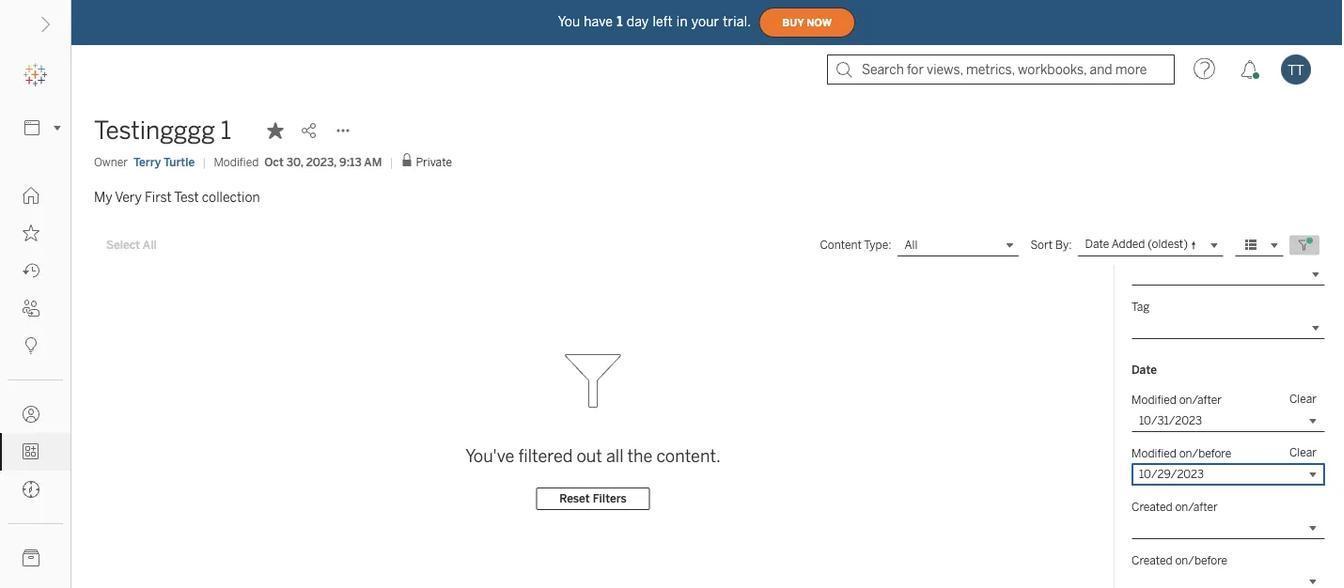Task type: locate. For each thing, give the bounding box(es) containing it.
in
[[677, 14, 688, 29]]

first
[[145, 189, 172, 205]]

owner
[[94, 155, 128, 169]]

2 vertical spatial modified
[[1132, 446, 1177, 460]]

modified up modified on/before
[[1132, 393, 1177, 406]]

test
[[174, 189, 199, 205]]

clear button
[[1281, 390, 1325, 409], [1281, 444, 1325, 462]]

date for date
[[1132, 363, 1157, 377]]

created
[[1132, 500, 1173, 514], [1132, 554, 1173, 567]]

(oldest)
[[1148, 237, 1188, 251]]

0 vertical spatial date
[[1085, 237, 1109, 251]]

clear button for on/before
[[1281, 444, 1325, 462]]

date up modified on/after
[[1132, 363, 1157, 377]]

buy
[[782, 17, 804, 28]]

1 horizontal spatial all
[[905, 238, 918, 252]]

collection
[[202, 189, 260, 205]]

1 vertical spatial modified
[[1132, 393, 1177, 406]]

0 vertical spatial on/after
[[1179, 393, 1222, 406]]

all right select
[[143, 238, 157, 252]]

on/before up created on/before text box
[[1175, 554, 1228, 567]]

0 vertical spatial clear button
[[1281, 390, 1325, 409]]

0 horizontal spatial all
[[143, 238, 157, 252]]

created on/before
[[1132, 554, 1228, 567]]

modified
[[214, 155, 259, 169], [1132, 393, 1177, 406], [1132, 446, 1177, 460]]

the
[[627, 446, 653, 467]]

1 vertical spatial on/after
[[1175, 500, 1218, 514]]

all
[[606, 446, 624, 467]]

| right am
[[390, 155, 393, 169]]

clear button for on/after
[[1281, 390, 1325, 409]]

2 all from the left
[[905, 238, 918, 252]]

on/after up modified on/after text box
[[1179, 393, 1222, 406]]

content.
[[656, 446, 721, 467]]

private
[[416, 156, 452, 169]]

0 horizontal spatial date
[[1085, 237, 1109, 251]]

1 clear button from the top
[[1281, 390, 1325, 409]]

created down created on/after
[[1132, 554, 1173, 567]]

2 clear button from the top
[[1281, 444, 1325, 462]]

modified for modified on/after
[[1132, 393, 1177, 406]]

on/before for modified on/before
[[1179, 446, 1231, 460]]

| right "turtle"
[[202, 155, 206, 169]]

modified up created on/after
[[1132, 446, 1177, 460]]

0 horizontal spatial 1
[[221, 116, 231, 145]]

1 left day
[[617, 14, 623, 29]]

all button
[[897, 234, 1019, 257]]

1 vertical spatial clear button
[[1281, 444, 1325, 462]]

1 vertical spatial date
[[1132, 363, 1157, 377]]

1 all from the left
[[143, 238, 157, 252]]

1 clear from the top
[[1289, 393, 1317, 406]]

all right type:
[[905, 238, 918, 252]]

turtle
[[164, 155, 195, 169]]

9:13
[[339, 155, 362, 169]]

testingggg
[[94, 116, 215, 145]]

your
[[692, 14, 719, 29]]

0 vertical spatial 1
[[617, 14, 623, 29]]

testingggg 1
[[94, 116, 231, 145]]

on/after for modified on/after
[[1179, 393, 1222, 406]]

date
[[1085, 237, 1109, 251], [1132, 363, 1157, 377]]

clear
[[1289, 393, 1317, 406], [1289, 446, 1317, 460]]

2 created from the top
[[1132, 554, 1173, 567]]

date added (oldest)
[[1085, 237, 1188, 251]]

1 horizontal spatial date
[[1132, 363, 1157, 377]]

|
[[202, 155, 206, 169], [390, 155, 393, 169]]

buy now button
[[759, 8, 855, 38]]

date inside dropdown button
[[1085, 237, 1109, 251]]

sort
[[1031, 238, 1053, 252]]

1 vertical spatial clear
[[1289, 446, 1317, 460]]

0 vertical spatial on/before
[[1179, 446, 1231, 460]]

0 vertical spatial clear
[[1289, 393, 1317, 406]]

clear up modified on/after text box
[[1289, 393, 1317, 406]]

1 created from the top
[[1132, 500, 1173, 514]]

date left added
[[1085, 237, 1109, 251]]

select all button
[[94, 234, 169, 257]]

out
[[577, 446, 602, 467]]

date added (oldest) button
[[1078, 234, 1224, 257]]

1 vertical spatial 1
[[221, 116, 231, 145]]

1 vertical spatial on/before
[[1175, 554, 1228, 567]]

1 horizontal spatial |
[[390, 155, 393, 169]]

1 vertical spatial created
[[1132, 554, 1173, 567]]

modified up collection
[[214, 155, 259, 169]]

all
[[143, 238, 157, 252], [905, 238, 918, 252]]

clear up modified on/before text box
[[1289, 446, 1317, 460]]

on/after
[[1179, 393, 1222, 406], [1175, 500, 1218, 514]]

created up created on/before at the right bottom
[[1132, 500, 1173, 514]]

clear button up modified on/after text box
[[1281, 390, 1325, 409]]

owner terry turtle | modified oct 30, 2023, 9:13 am |
[[94, 155, 393, 169]]

you've filtered out all the content.
[[465, 446, 721, 467]]

1 up owner terry turtle | modified oct 30, 2023, 9:13 am |
[[221, 116, 231, 145]]

30,
[[286, 155, 303, 169]]

on/before up modified on/before text box
[[1179, 446, 1231, 460]]

2 clear from the top
[[1289, 446, 1317, 460]]

modified on/after
[[1132, 393, 1222, 406]]

left
[[653, 14, 673, 29]]

on/before
[[1179, 446, 1231, 460], [1175, 554, 1228, 567]]

Modified on/before text field
[[1132, 463, 1325, 486]]

now
[[807, 17, 832, 28]]

content
[[820, 238, 862, 252]]

1 | from the left
[[202, 155, 206, 169]]

am
[[364, 155, 382, 169]]

on/after up created on/after text field
[[1175, 500, 1218, 514]]

0 vertical spatial created
[[1132, 500, 1173, 514]]

clear button up modified on/before text box
[[1281, 444, 1325, 462]]

0 horizontal spatial |
[[202, 155, 206, 169]]

1
[[617, 14, 623, 29], [221, 116, 231, 145]]



Task type: describe. For each thing, give the bounding box(es) containing it.
you've
[[465, 446, 514, 467]]

created for created on/before
[[1132, 554, 1173, 567]]

Created on/after text field
[[1132, 517, 1325, 539]]

all inside select all button
[[143, 238, 157, 252]]

on/before for created on/before
[[1175, 554, 1228, 567]]

have
[[584, 14, 613, 29]]

modified on/before
[[1132, 446, 1231, 460]]

reset
[[559, 492, 590, 506]]

Created on/before text field
[[1132, 570, 1325, 588]]

select all
[[106, 238, 157, 252]]

created on/after
[[1132, 500, 1218, 514]]

created for created on/after
[[1132, 500, 1173, 514]]

oct
[[264, 155, 284, 169]]

select
[[106, 238, 140, 252]]

type:
[[864, 238, 891, 252]]

main navigation. press the up and down arrow keys to access links. element
[[0, 177, 70, 588]]

my very first test collection
[[94, 189, 260, 205]]

list view image
[[1243, 237, 1259, 254]]

sort by:
[[1031, 238, 1072, 252]]

my
[[94, 189, 112, 205]]

all inside all dropdown button
[[905, 238, 918, 252]]

by:
[[1055, 238, 1072, 252]]

on/after for created on/after
[[1175, 500, 1218, 514]]

you have 1 day left in your trial.
[[558, 14, 751, 29]]

reset filters button
[[536, 488, 650, 510]]

buy now
[[782, 17, 832, 28]]

content type:
[[820, 238, 891, 252]]

tag
[[1132, 300, 1150, 313]]

very
[[115, 189, 142, 205]]

reset filters
[[559, 492, 627, 506]]

2023,
[[306, 155, 336, 169]]

day
[[627, 14, 649, 29]]

added
[[1112, 237, 1145, 251]]

2 | from the left
[[390, 155, 393, 169]]

terry
[[133, 155, 161, 169]]

date for date added (oldest)
[[1085, 237, 1109, 251]]

Modified on/after text field
[[1132, 410, 1325, 432]]

trial.
[[723, 14, 751, 29]]

you
[[558, 14, 580, 29]]

clear for modified on/after
[[1289, 393, 1317, 406]]

clear for modified on/before
[[1289, 446, 1317, 460]]

modified for modified on/before
[[1132, 446, 1177, 460]]

filters
[[593, 492, 627, 506]]

filtered
[[518, 446, 573, 467]]

terry turtle link
[[133, 154, 195, 171]]

Search for views, metrics, workbooks, and more text field
[[827, 55, 1175, 85]]

navigation panel element
[[0, 56, 70, 588]]

1 horizontal spatial 1
[[617, 14, 623, 29]]

0 vertical spatial modified
[[214, 155, 259, 169]]



Task type: vqa. For each thing, say whether or not it's contained in the screenshot.
The Show Me button
no



